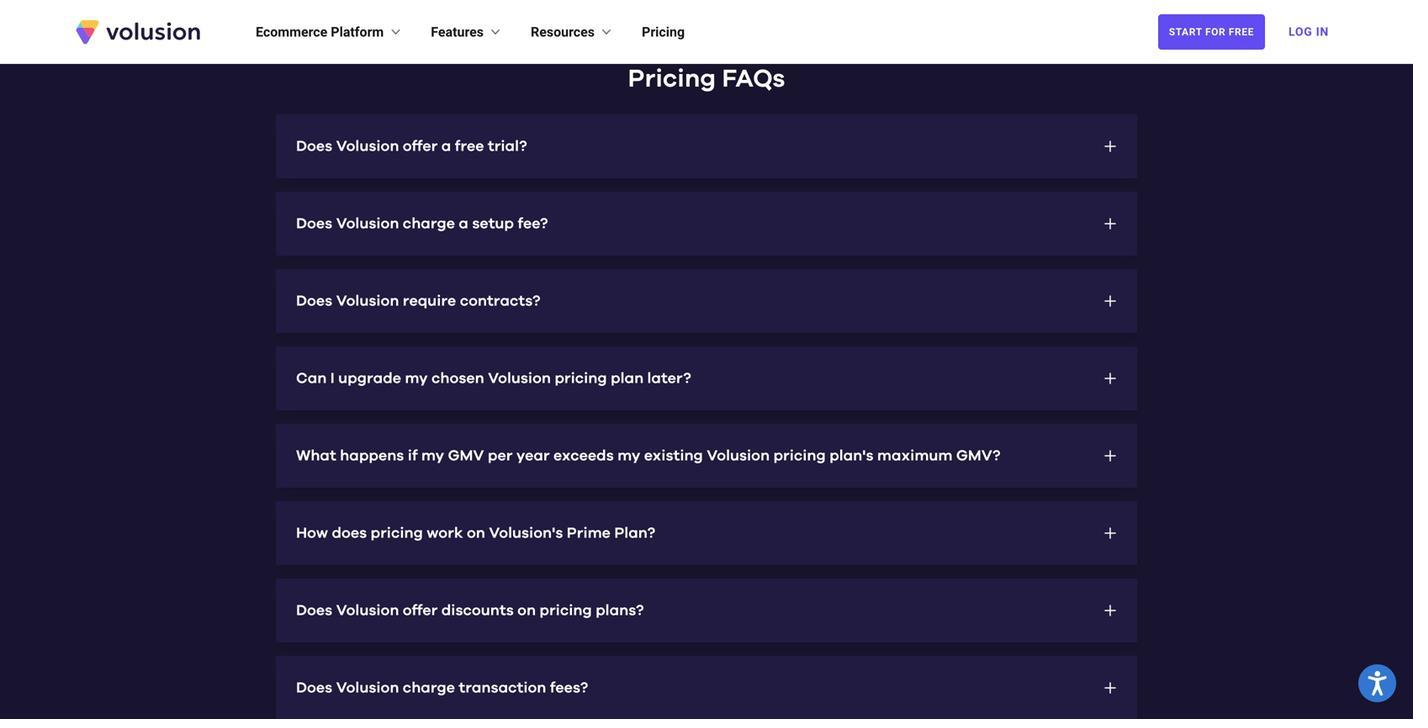 Task type: locate. For each thing, give the bounding box(es) containing it.
volusion for does volusion offer discounts on pricing plans?
[[336, 603, 399, 618]]

pricing inside can i upgrade my chosen volusion pricing plan later? button
[[555, 371, 607, 386]]

can i upgrade my chosen volusion pricing plan later? button
[[276, 347, 1137, 411]]

pricing left plan
[[555, 371, 607, 386]]

1 vertical spatial offer
[[403, 603, 438, 618]]

pricing up pricing faqs
[[642, 24, 685, 40]]

my
[[405, 371, 428, 386], [421, 448, 444, 464], [618, 448, 641, 464]]

1 horizontal spatial on
[[517, 603, 536, 618]]

0 horizontal spatial a
[[441, 139, 451, 154]]

1 vertical spatial pricing
[[628, 66, 716, 92]]

charge
[[403, 216, 455, 231], [403, 681, 455, 696]]

does volusion offer discounts on pricing plans? button
[[276, 579, 1137, 643]]

4 does from the top
[[296, 603, 332, 618]]

does inside does volusion charge transaction fees? button
[[296, 681, 332, 696]]

a
[[441, 139, 451, 154], [459, 216, 469, 231]]

0 horizontal spatial on
[[467, 526, 485, 541]]

work
[[427, 526, 463, 541]]

pricing faqs
[[628, 66, 785, 92]]

offer left discounts
[[403, 603, 438, 618]]

does volusion require contracts? button
[[276, 269, 1137, 333]]

happens
[[340, 448, 404, 464]]

fees?
[[550, 681, 588, 696]]

on for work
[[467, 526, 485, 541]]

my right if
[[421, 448, 444, 464]]

plan's
[[830, 448, 874, 464]]

my left the chosen
[[405, 371, 428, 386]]

volusion inside "button"
[[336, 294, 399, 309]]

charge left transaction
[[403, 681, 455, 696]]

on
[[467, 526, 485, 541], [517, 603, 536, 618]]

a left setup
[[459, 216, 469, 231]]

on inside button
[[467, 526, 485, 541]]

0 vertical spatial offer
[[403, 139, 438, 154]]

on right the work
[[467, 526, 485, 541]]

features button
[[431, 22, 504, 42]]

1 horizontal spatial a
[[459, 216, 469, 231]]

5 does from the top
[[296, 681, 332, 696]]

pricing inside the what happens if my gmv per year exceeds my existing volusion pricing plan's maximum gmv? button
[[773, 448, 826, 464]]

gmv?
[[956, 448, 1001, 464]]

does inside the does volusion require contracts? "button"
[[296, 294, 332, 309]]

offer
[[403, 139, 438, 154], [403, 603, 438, 618]]

pricing link
[[642, 22, 685, 42]]

0 vertical spatial pricing
[[642, 24, 685, 40]]

1 offer from the top
[[403, 139, 438, 154]]

start
[[1169, 26, 1202, 38]]

pricing left plans?
[[540, 603, 592, 618]]

1 vertical spatial a
[[459, 216, 469, 231]]

if
[[408, 448, 418, 464]]

charge left setup
[[403, 216, 455, 231]]

upgrade
[[338, 371, 401, 386]]

2 does from the top
[[296, 216, 332, 231]]

start for free link
[[1158, 14, 1265, 50]]

faqs
[[722, 66, 785, 92]]

0 vertical spatial on
[[467, 526, 485, 541]]

a left the free
[[441, 139, 451, 154]]

does volusion require contracts?
[[296, 294, 541, 309]]

does inside does volusion charge a setup fee? button
[[296, 216, 332, 231]]

fee?
[[518, 216, 548, 231]]

does inside does volusion offer a free trial? button
[[296, 139, 332, 154]]

1 charge from the top
[[403, 216, 455, 231]]

1 vertical spatial on
[[517, 603, 536, 618]]

2 charge from the top
[[403, 681, 455, 696]]

does
[[332, 526, 367, 541]]

1 does from the top
[[296, 139, 332, 154]]

i
[[330, 371, 335, 386]]

pricing
[[555, 371, 607, 386], [773, 448, 826, 464], [371, 526, 423, 541], [540, 603, 592, 618]]

per
[[488, 448, 513, 464]]

does
[[296, 139, 332, 154], [296, 216, 332, 231], [296, 294, 332, 309], [296, 603, 332, 618], [296, 681, 332, 696]]

can i upgrade my chosen volusion pricing plan later?
[[296, 371, 691, 386]]

3 does from the top
[[296, 294, 332, 309]]

2 offer from the top
[[403, 603, 438, 618]]

ecommerce platform button
[[256, 22, 404, 42]]

0 vertical spatial charge
[[403, 216, 455, 231]]

does inside the does volusion offer discounts on pricing plans? button
[[296, 603, 332, 618]]

log in
[[1289, 25, 1329, 39]]

pricing down pricing link
[[628, 66, 716, 92]]

pricing
[[642, 24, 685, 40], [628, 66, 716, 92]]

ecommerce platform
[[256, 24, 384, 40]]

0 vertical spatial a
[[441, 139, 451, 154]]

a for setup
[[459, 216, 469, 231]]

volusion's
[[489, 526, 563, 541]]

pricing right does
[[371, 526, 423, 541]]

offer left the free
[[403, 139, 438, 154]]

does volusion charge transaction fees? button
[[276, 656, 1137, 719]]

pricing left 'plan's' on the right of the page
[[773, 448, 826, 464]]

1 vertical spatial charge
[[403, 681, 455, 696]]

does volusion charge a setup fee?
[[296, 216, 548, 231]]

how
[[296, 526, 328, 541]]

on inside button
[[517, 603, 536, 618]]

offer for discounts
[[403, 603, 438, 618]]

volusion
[[336, 139, 399, 154], [336, 216, 399, 231], [336, 294, 399, 309], [488, 371, 551, 386], [707, 448, 770, 464], [336, 603, 399, 618], [336, 681, 399, 696]]

does for does volusion require contracts?
[[296, 294, 332, 309]]

does volusion charge a setup fee? button
[[276, 192, 1137, 256]]

on right discounts
[[517, 603, 536, 618]]

charge for transaction
[[403, 681, 455, 696]]

volusion for does volusion require contracts?
[[336, 294, 399, 309]]

can
[[296, 371, 327, 386]]

does volusion charge transaction fees?
[[296, 681, 588, 696]]

maximum
[[877, 448, 953, 464]]

for
[[1205, 26, 1226, 38]]

my inside button
[[405, 371, 428, 386]]

later?
[[647, 371, 691, 386]]



Task type: describe. For each thing, give the bounding box(es) containing it.
discounts
[[441, 603, 514, 618]]

volusion for does volusion offer a free trial?
[[336, 139, 399, 154]]

what happens if my gmv per year exceeds my existing volusion pricing plan's maximum gmv?
[[296, 448, 1001, 464]]

charge for a
[[403, 216, 455, 231]]

what happens if my gmv per year exceeds my existing volusion pricing plan's maximum gmv? button
[[276, 424, 1137, 488]]

on for discounts
[[517, 603, 536, 618]]

resources
[[531, 24, 595, 40]]

volusion inside button
[[707, 448, 770, 464]]

free
[[1229, 26, 1254, 38]]

offer for a
[[403, 139, 438, 154]]

year
[[516, 448, 550, 464]]

volusion for does volusion charge a setup fee?
[[336, 216, 399, 231]]

what
[[296, 448, 336, 464]]

my for chosen
[[405, 371, 428, 386]]

prime
[[567, 526, 611, 541]]

how does pricing work on volusion's prime plan? button
[[276, 501, 1137, 565]]

does volusion offer a free trial?
[[296, 139, 527, 154]]

gmv
[[448, 448, 484, 464]]

does for does volusion charge transaction fees?
[[296, 681, 332, 696]]

pricing for pricing
[[642, 24, 685, 40]]

resources button
[[531, 22, 615, 42]]

pricing inside the does volusion offer discounts on pricing plans? button
[[540, 603, 592, 618]]

in
[[1316, 25, 1329, 39]]

require
[[403, 294, 456, 309]]

how does pricing work on volusion's prime plan?
[[296, 526, 655, 541]]

log in link
[[1279, 13, 1339, 50]]

platform
[[331, 24, 384, 40]]

does for does volusion offer a free trial?
[[296, 139, 332, 154]]

pricing inside how does pricing work on volusion's prime plan? button
[[371, 526, 423, 541]]

does volusion offer a free trial? button
[[276, 114, 1137, 178]]

a for free
[[441, 139, 451, 154]]

plans?
[[596, 603, 644, 618]]

chosen
[[432, 371, 484, 386]]

does for does volusion offer discounts on pricing plans?
[[296, 603, 332, 618]]

my for gmv
[[421, 448, 444, 464]]

transaction
[[459, 681, 546, 696]]

trial?
[[488, 139, 527, 154]]

free
[[455, 139, 484, 154]]

setup
[[472, 216, 514, 231]]

plan
[[611, 371, 644, 386]]

existing
[[644, 448, 703, 464]]

contracts?
[[460, 294, 541, 309]]

ecommerce
[[256, 24, 327, 40]]

log
[[1289, 25, 1313, 39]]

open accessibe: accessibility options, statement and help image
[[1368, 671, 1387, 696]]

exceeds
[[554, 448, 614, 464]]

my left existing
[[618, 448, 641, 464]]

pricing for pricing faqs
[[628, 66, 716, 92]]

plan?
[[614, 526, 655, 541]]

features
[[431, 24, 484, 40]]

does for does volusion charge a setup fee?
[[296, 216, 332, 231]]

volusion for does volusion charge transaction fees?
[[336, 681, 399, 696]]

does volusion offer discounts on pricing plans?
[[296, 603, 644, 618]]

start for free
[[1169, 26, 1254, 38]]



Task type: vqa. For each thing, say whether or not it's contained in the screenshot.
Does for Does Volusion offer discounts on pricing plans?
yes



